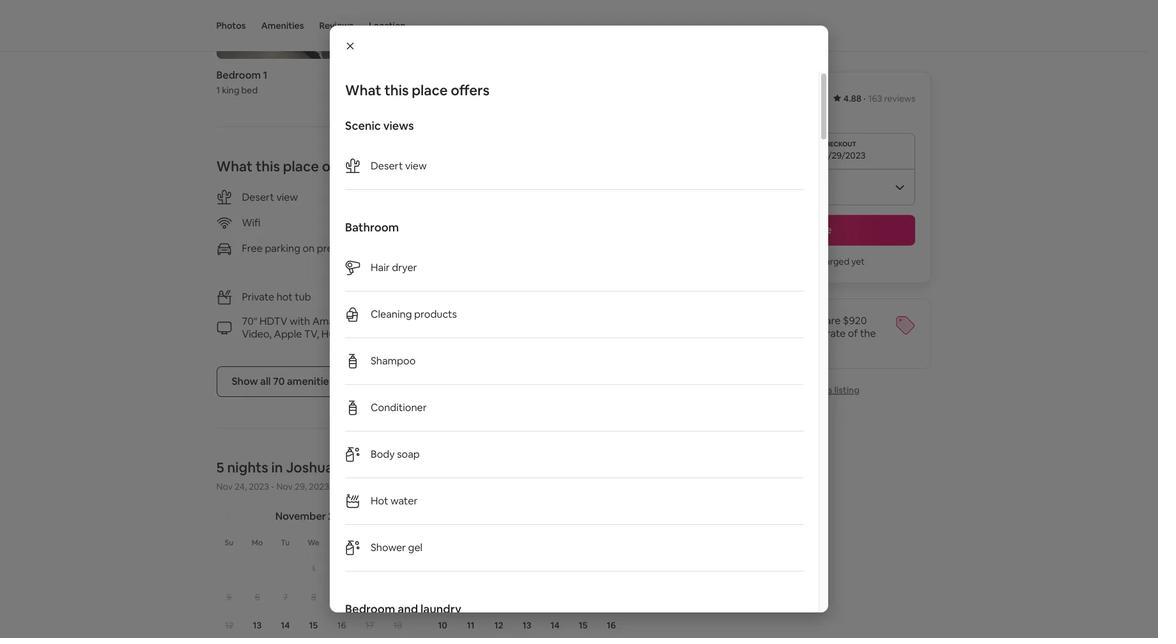 Task type: describe. For each thing, give the bounding box(es) containing it.
show all 70 amenities
[[232, 375, 334, 388]]

1 1 button from the left
[[300, 556, 328, 583]]

amenities button
[[261, 0, 304, 51]]

show
[[232, 375, 258, 388]]

photos
[[216, 20, 246, 31]]

bathroom
[[345, 220, 399, 235]]

netflix
[[347, 328, 378, 341]]

offers for desert view
[[322, 157, 361, 175]]

rate
[[827, 327, 846, 340]]

2023 right 29,
[[309, 481, 329, 493]]

gel
[[408, 541, 423, 554]]

what this place offers dialog
[[330, 26, 829, 638]]

pets allowed
[[456, 290, 515, 304]]

what for scenic
[[345, 81, 382, 99]]

this for views
[[385, 81, 409, 99]]

location
[[369, 20, 406, 31]]

less
[[710, 327, 727, 340]]

hair dryer
[[371, 261, 417, 274]]

11/29/2023
[[821, 150, 866, 161]]

king inside bedroom 1 1 king bed
[[222, 85, 239, 96]]

4.88
[[844, 93, 862, 104]]

won't
[[778, 256, 801, 267]]

you won't be charged yet
[[761, 256, 865, 267]]

2 the from the left
[[860, 327, 876, 340]]

3
[[367, 563, 372, 575]]

16 for 1st 16 button from left
[[337, 620, 346, 631]]

body soap
[[371, 448, 420, 461]]

what this place offers for desert view
[[216, 157, 361, 175]]

listing
[[835, 384, 860, 396]]

place for views
[[412, 81, 448, 99]]

1 12 button from the left
[[215, 612, 243, 638]]

allowed
[[479, 290, 515, 304]]

apple
[[274, 328, 302, 341]]

17
[[366, 620, 374, 631]]

tv,
[[304, 328, 319, 341]]

1 15 button from the left
[[300, 612, 328, 638]]

13 for 1st 13 button
[[253, 620, 262, 631]]

free
[[242, 242, 263, 255]]

1 13 button from the left
[[243, 612, 271, 638]]

7
[[283, 592, 288, 603]]

on for parking
[[303, 242, 315, 255]]

private
[[242, 290, 274, 304]]

0 horizontal spatial view
[[276, 191, 298, 204]]

29,
[[295, 481, 307, 493]]

17 button
[[356, 612, 384, 638]]

soap
[[397, 448, 420, 461]]

bedroom 1 1 king bed
[[216, 69, 268, 96]]

12 for first 12 button from the right
[[495, 620, 504, 631]]

2023 left -
[[249, 481, 269, 493]]

16 for second 16 button
[[607, 620, 616, 631]]

sa
[[394, 538, 402, 548]]

15 for 2nd 15 button from the right
[[309, 620, 318, 631]]

products
[[414, 308, 457, 321]]

8 button
[[300, 584, 328, 611]]

2 button
[[598, 556, 626, 583]]

10 button
[[429, 612, 457, 638]]

4.88 · 163 reviews
[[844, 93, 916, 104]]

desert inside what this place offers dialog
[[371, 159, 403, 173]]

views
[[383, 118, 414, 133]]

mo
[[252, 538, 263, 548]]

2 15 button from the left
[[569, 612, 598, 638]]

all
[[260, 375, 271, 388]]

tree
[[336, 459, 366, 477]]

location button
[[369, 0, 406, 51]]

water
[[391, 494, 418, 508]]

parking
[[265, 242, 301, 255]]

prime
[[354, 315, 381, 328]]

18 button
[[384, 612, 412, 638]]

9, saturday, december 2023. available. select as check-in date. button
[[598, 584, 625, 611]]

amenities
[[261, 20, 304, 31]]

7, thursday, december 2023. available. select as check-in date. button
[[542, 584, 569, 611]]

bed inside bedroom 1 1 king bed
[[241, 85, 258, 96]]

0 horizontal spatial desert view
[[242, 191, 298, 204]]

bedroom 2 image
[[430, 0, 634, 59]]

free parking on premises
[[242, 242, 360, 255]]

1 vertical spatial desert
[[242, 191, 274, 204]]

dates
[[797, 314, 824, 327]]

tu
[[281, 538, 290, 548]]

place for view
[[283, 157, 319, 175]]

of
[[848, 327, 858, 340]]

wifi
[[242, 216, 261, 230]]

5 nights in joshua tree nov 24, 2023 - nov 29, 2023
[[216, 459, 366, 493]]

be
[[803, 256, 814, 267]]

18
[[394, 620, 403, 631]]

1 nov from the left
[[216, 481, 233, 493]]

video,
[[242, 328, 272, 341]]

hot water
[[371, 494, 418, 508]]

photos button
[[216, 0, 246, 51]]

private hot tub
[[242, 290, 311, 304]]

1 king bed button
[[430, 0, 634, 96]]

1 16 button from the left
[[328, 612, 356, 638]]

1 king bed
[[430, 85, 472, 96]]

6, wednesday, december 2023. available. select as check-in date. button
[[514, 584, 541, 611]]

reserve button
[[710, 215, 916, 246]]

body
[[371, 448, 395, 461]]

what for desert
[[216, 157, 253, 175]]

2023 inside calendar application
[[328, 510, 352, 523]]

5 button
[[215, 584, 243, 611]]

with
[[290, 315, 310, 328]]

3 button
[[356, 556, 384, 583]]

60
[[729, 340, 741, 353]]

2 13 button from the left
[[513, 612, 541, 638]]

70"
[[242, 315, 257, 328]]

13 for first 13 button from right
[[523, 620, 532, 631]]

su
[[225, 538, 234, 548]]

bed inside button
[[455, 85, 472, 96]]

king inside button
[[436, 85, 453, 96]]

and
[[398, 602, 418, 616]]

on for cameras
[[539, 316, 551, 329]]

scenic views
[[345, 118, 414, 133]]

2 16 button from the left
[[598, 612, 626, 638]]

report
[[786, 384, 815, 396]]

reviews
[[885, 93, 916, 104]]

5, tuesday, december 2023. available. select as check-in date. button
[[486, 584, 512, 611]]

amazon
[[312, 315, 351, 328]]



Task type: locate. For each thing, give the bounding box(es) containing it.
14 button down 7 button
[[271, 612, 300, 638]]

bedroom and laundry
[[345, 602, 462, 616]]

10
[[438, 620, 447, 631]]

bedroom inside what this place offers dialog
[[345, 602, 395, 616]]

0 horizontal spatial 12
[[225, 620, 234, 631]]

bedroom inside bedroom 1 1 king bed
[[216, 69, 261, 82]]

1 horizontal spatial nov
[[277, 481, 293, 493]]

view up parking
[[276, 191, 298, 204]]

1 button left 2
[[569, 556, 598, 583]]

view
[[405, 159, 427, 173], [276, 191, 298, 204]]

than
[[730, 327, 751, 340]]

desert down scenic views
[[371, 159, 403, 173]]

$920
[[843, 314, 867, 327]]

1 vertical spatial desert view
[[242, 191, 298, 204]]

your
[[774, 314, 795, 327]]

reviews
[[319, 20, 354, 31]]

16 left '17'
[[337, 620, 346, 631]]

1 vertical spatial on
[[539, 316, 551, 329]]

1 14 from the left
[[281, 620, 290, 631]]

bedroom 1 image
[[216, 0, 420, 59]]

view inside what this place offers dialog
[[405, 159, 427, 173]]

16 down 9, saturday, december 2023. available. select as check-in date. button
[[607, 620, 616, 631]]

163
[[869, 93, 883, 104]]

security cameras on property
[[456, 316, 595, 329]]

pets
[[456, 290, 476, 304]]

this
[[385, 81, 409, 99], [256, 157, 280, 175], [817, 384, 833, 396]]

2
[[609, 563, 614, 575]]

0 horizontal spatial what
[[216, 157, 253, 175]]

13 down 6
[[253, 620, 262, 631]]

desert up wifi
[[242, 191, 274, 204]]

conditioner
[[371, 401, 427, 414]]

1 vertical spatial offers
[[322, 157, 361, 175]]

cleaning
[[371, 308, 412, 321]]

what
[[345, 81, 382, 99], [216, 157, 253, 175]]

15 button down "8" button
[[300, 612, 328, 638]]

hot
[[277, 290, 293, 304]]

1 vertical spatial view
[[276, 191, 298, 204]]

2 bed from the left
[[455, 85, 472, 96]]

5 inside the 5 nights in joshua tree nov 24, 2023 - nov 29, 2023
[[216, 459, 224, 477]]

15 button
[[300, 612, 328, 638], [569, 612, 598, 638]]

2 14 from the left
[[551, 620, 560, 631]]

1 horizontal spatial 16 button
[[598, 612, 626, 638]]

1 vertical spatial this
[[256, 157, 280, 175]]

this for view
[[256, 157, 280, 175]]

your dates are $920 less than the avg. nightly rate of the last 60 days.
[[710, 314, 876, 353]]

1 horizontal spatial 15
[[579, 620, 588, 631]]

2 king from the left
[[436, 85, 453, 96]]

15 down the 8
[[309, 620, 318, 631]]

2 vertical spatial this
[[817, 384, 833, 396]]

15 button down '8, friday, december 2023. available. select as check-in date.' button
[[569, 612, 598, 638]]

0 horizontal spatial the
[[753, 327, 769, 340]]

1 vertical spatial place
[[283, 157, 319, 175]]

this up views
[[385, 81, 409, 99]]

70" hdtv with amazon prime video, apple tv, hulu, netflix
[[242, 315, 381, 341]]

2 13 from the left
[[523, 620, 532, 631]]

0 vertical spatial view
[[405, 159, 427, 173]]

bedroom for bedroom and laundry
[[345, 602, 395, 616]]

14 button down 7, thursday, december 2023. available. select as check-in date. 'button'
[[541, 612, 569, 638]]

hdtv
[[260, 315, 288, 328]]

0 vertical spatial place
[[412, 81, 448, 99]]

0 horizontal spatial 14
[[281, 620, 290, 631]]

what this place offers
[[345, 81, 490, 99], [216, 157, 361, 175]]

1 bed from the left
[[241, 85, 258, 96]]

bedroom
[[216, 69, 261, 82], [345, 602, 395, 616]]

12 right 11 button
[[495, 620, 504, 631]]

1 horizontal spatial 14
[[551, 620, 560, 631]]

kitchen
[[456, 191, 492, 204]]

0 horizontal spatial 16 button
[[328, 612, 356, 638]]

0 vertical spatial what this place offers
[[345, 81, 490, 99]]

12 for 2nd 12 button from right
[[225, 620, 234, 631]]

2023
[[249, 481, 269, 493], [309, 481, 329, 493], [328, 510, 352, 523]]

16 button left '17'
[[328, 612, 356, 638]]

bedroom up '17'
[[345, 602, 395, 616]]

shampoo
[[371, 354, 416, 368]]

1 horizontal spatial what
[[345, 81, 382, 99]]

14 down 7
[[281, 620, 290, 631]]

0 horizontal spatial nov
[[216, 481, 233, 493]]

desert view inside what this place offers dialog
[[371, 159, 427, 173]]

desert view up wifi
[[242, 191, 298, 204]]

0 horizontal spatial desert
[[242, 191, 274, 204]]

offers inside what this place offers dialog
[[451, 81, 490, 99]]

5 left 6
[[227, 592, 232, 603]]

in
[[271, 459, 283, 477]]

what this place offers for scenic views
[[345, 81, 490, 99]]

0 horizontal spatial bed
[[241, 85, 258, 96]]

1 horizontal spatial 13
[[523, 620, 532, 631]]

0 horizontal spatial 13 button
[[243, 612, 271, 638]]

tub
[[295, 290, 311, 304]]

hair
[[371, 261, 390, 274]]

report this listing button
[[766, 384, 860, 396]]

dryer
[[392, 261, 417, 274]]

0 horizontal spatial king
[[222, 85, 239, 96]]

16 button down 9, saturday, december 2023. available. select as check-in date. button
[[598, 612, 626, 638]]

november
[[275, 510, 326, 523]]

this left listing
[[817, 384, 833, 396]]

we
[[308, 538, 320, 548]]

1 horizontal spatial desert view
[[371, 159, 427, 173]]

0 horizontal spatial place
[[283, 157, 319, 175]]

1 13 from the left
[[253, 620, 262, 631]]

13 button down 6, wednesday, december 2023. available. select as check-in date. button on the bottom
[[513, 612, 541, 638]]

security
[[456, 316, 495, 329]]

11/29/2023 button
[[710, 133, 916, 169]]

6 button
[[243, 584, 271, 611]]

1 horizontal spatial 5
[[227, 592, 232, 603]]

on right parking
[[303, 242, 315, 255]]

view down views
[[405, 159, 427, 173]]

5 inside button
[[227, 592, 232, 603]]

1 vertical spatial what this place offers
[[216, 157, 361, 175]]

0 horizontal spatial 15
[[309, 620, 318, 631]]

14 down 7, thursday, december 2023. available. select as check-in date. 'button'
[[551, 620, 560, 631]]

1 vertical spatial bedroom
[[345, 602, 395, 616]]

shower
[[371, 541, 406, 554]]

nov left '24,'
[[216, 481, 233, 493]]

0 vertical spatial bedroom
[[216, 69, 261, 82]]

1 horizontal spatial offers
[[451, 81, 490, 99]]

1 15 from the left
[[309, 620, 318, 631]]

calendar application
[[201, 496, 1064, 638]]

1
[[263, 69, 268, 82], [216, 85, 220, 96], [430, 85, 434, 96], [312, 563, 315, 575], [582, 563, 585, 575]]

0 vertical spatial on
[[303, 242, 315, 255]]

1 horizontal spatial 14 button
[[541, 612, 569, 638]]

what up scenic
[[345, 81, 382, 99]]

place
[[412, 81, 448, 99], [283, 157, 319, 175]]

nights
[[227, 459, 268, 477]]

4
[[395, 563, 401, 575]]

hulu,
[[321, 328, 345, 341]]

1 horizontal spatial bed
[[455, 85, 472, 96]]

avg.
[[771, 327, 791, 340]]

king
[[222, 85, 239, 96], [436, 85, 453, 96]]

1 horizontal spatial desert
[[371, 159, 403, 173]]

2 16 from the left
[[607, 620, 616, 631]]

1 horizontal spatial the
[[860, 327, 876, 340]]

2 1 button from the left
[[569, 556, 598, 583]]

5 for 5
[[227, 592, 232, 603]]

6
[[255, 592, 260, 603]]

0 vertical spatial 5
[[216, 459, 224, 477]]

1 vertical spatial what
[[216, 157, 253, 175]]

1 king from the left
[[222, 85, 239, 96]]

0 horizontal spatial offers
[[322, 157, 361, 175]]

1 button
[[300, 556, 328, 583], [569, 556, 598, 583]]

16 button
[[328, 612, 356, 638], [598, 612, 626, 638]]

desert view down views
[[371, 159, 427, 173]]

on right cameras on the left
[[539, 316, 551, 329]]

5 for 5 nights in joshua tree nov 24, 2023 - nov 29, 2023
[[216, 459, 224, 477]]

shower gel
[[371, 541, 423, 554]]

15 down '8, friday, december 2023. available. select as check-in date.' button
[[579, 620, 588, 631]]

laundry
[[421, 602, 462, 616]]

0 horizontal spatial 13
[[253, 620, 262, 631]]

0 horizontal spatial 16
[[337, 620, 346, 631]]

place inside dialog
[[412, 81, 448, 99]]

charged
[[816, 256, 850, 267]]

1 horizontal spatial view
[[405, 159, 427, 173]]

1 horizontal spatial 13 button
[[513, 612, 541, 638]]

1 horizontal spatial 12
[[495, 620, 504, 631]]

amenities
[[287, 375, 334, 388]]

12
[[225, 620, 234, 631], [495, 620, 504, 631]]

1 the from the left
[[753, 327, 769, 340]]

1 horizontal spatial king
[[436, 85, 453, 96]]

1 horizontal spatial 15 button
[[569, 612, 598, 638]]

0 horizontal spatial 5
[[216, 459, 224, 477]]

15 for 2nd 15 button
[[579, 620, 588, 631]]

4 button
[[384, 556, 412, 583]]

2 12 button from the left
[[485, 612, 513, 638]]

0 horizontal spatial 14 button
[[271, 612, 300, 638]]

0 horizontal spatial bedroom
[[216, 69, 261, 82]]

0 horizontal spatial 1 button
[[300, 556, 328, 583]]

2 horizontal spatial this
[[817, 384, 833, 396]]

11
[[467, 620, 475, 631]]

what this place offers inside dialog
[[345, 81, 490, 99]]

1 horizontal spatial 16
[[607, 620, 616, 631]]

1 12 from the left
[[225, 620, 234, 631]]

·
[[864, 93, 866, 104]]

november 2023
[[275, 510, 352, 523]]

are
[[826, 314, 841, 327]]

you
[[761, 256, 776, 267]]

nightly
[[793, 327, 825, 340]]

1 horizontal spatial place
[[412, 81, 448, 99]]

nov
[[216, 481, 233, 493], [277, 481, 293, 493]]

1 button down the we
[[300, 556, 328, 583]]

property
[[554, 316, 595, 329]]

14 button
[[271, 612, 300, 638], [541, 612, 569, 638]]

0 horizontal spatial on
[[303, 242, 315, 255]]

14 for 1st "14" button from left
[[281, 620, 290, 631]]

13 button down 6 'button'
[[243, 612, 271, 638]]

7 button
[[271, 584, 300, 611]]

11 button
[[457, 612, 485, 638]]

1 horizontal spatial 12 button
[[485, 612, 513, 638]]

12 button down 5, tuesday, december 2023. available. select as check-in date. button
[[485, 612, 513, 638]]

2 14 button from the left
[[541, 612, 569, 638]]

1 horizontal spatial this
[[385, 81, 409, 99]]

5 left nights
[[216, 459, 224, 477]]

scenic
[[345, 118, 381, 133]]

1 14 button from the left
[[271, 612, 300, 638]]

what up wifi
[[216, 157, 253, 175]]

1 vertical spatial 5
[[227, 592, 232, 603]]

8
[[311, 592, 316, 603]]

12 down 5 button
[[225, 620, 234, 631]]

0 vertical spatial desert view
[[371, 159, 427, 173]]

13 down 6, wednesday, december 2023. available. select as check-in date. button on the bottom
[[523, 620, 532, 631]]

this up wifi
[[256, 157, 280, 175]]

12 button down 5 button
[[215, 612, 243, 638]]

last
[[710, 340, 727, 353]]

0 horizontal spatial this
[[256, 157, 280, 175]]

13 button
[[243, 612, 271, 638], [513, 612, 541, 638]]

bedroom down "photos" button
[[216, 69, 261, 82]]

reviews button
[[319, 0, 354, 51]]

1 16 from the left
[[337, 620, 346, 631]]

14 for 1st "14" button from right
[[551, 620, 560, 631]]

1 horizontal spatial 1 button
[[569, 556, 598, 583]]

1 horizontal spatial bedroom
[[345, 602, 395, 616]]

nov right -
[[277, 481, 293, 493]]

show all 70 amenities button
[[216, 367, 350, 397]]

offers
[[451, 81, 490, 99], [322, 157, 361, 175]]

2023 up th
[[328, 510, 352, 523]]

2 15 from the left
[[579, 620, 588, 631]]

cameras
[[497, 316, 537, 329]]

70
[[273, 375, 285, 388]]

this inside dialog
[[385, 81, 409, 99]]

offers for scenic views
[[451, 81, 490, 99]]

0 horizontal spatial 15 button
[[300, 612, 328, 638]]

0 horizontal spatial 12 button
[[215, 612, 243, 638]]

hot
[[371, 494, 388, 508]]

what inside dialog
[[345, 81, 382, 99]]

-
[[271, 481, 275, 493]]

2 nov from the left
[[277, 481, 293, 493]]

14
[[281, 620, 290, 631], [551, 620, 560, 631]]

the left avg.
[[753, 327, 769, 340]]

0 vertical spatial offers
[[451, 81, 490, 99]]

the right of
[[860, 327, 876, 340]]

0 vertical spatial this
[[385, 81, 409, 99]]

bedroom for bedroom 1 1 king bed
[[216, 69, 261, 82]]

8, friday, december 2023. available. select as check-in date. button
[[570, 584, 597, 611]]

24,
[[235, 481, 247, 493]]

2 12 from the left
[[495, 620, 504, 631]]

0 vertical spatial desert
[[371, 159, 403, 173]]

0 vertical spatial what
[[345, 81, 382, 99]]

1 horizontal spatial on
[[539, 316, 551, 329]]



Task type: vqa. For each thing, say whether or not it's contained in the screenshot.
bottommost 4.96 (303)
no



